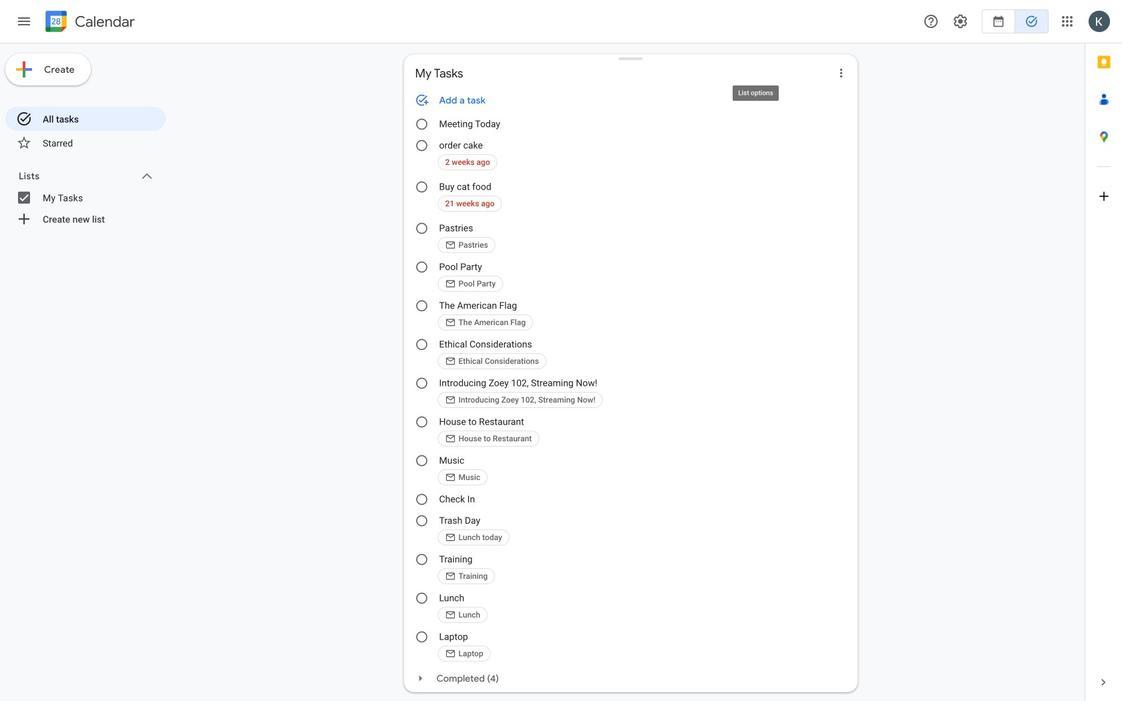 Task type: locate. For each thing, give the bounding box(es) containing it.
settings menu image
[[953, 13, 969, 29]]

support menu image
[[924, 13, 940, 29]]

tab list
[[1086, 43, 1123, 664]]

heading inside "calendar" element
[[72, 14, 135, 30]]

heading
[[72, 14, 135, 30]]

tasks sidebar image
[[16, 13, 32, 29]]



Task type: vqa. For each thing, say whether or not it's contained in the screenshot.
grid
no



Task type: describe. For each thing, give the bounding box(es) containing it.
calendar element
[[43, 8, 135, 37]]



